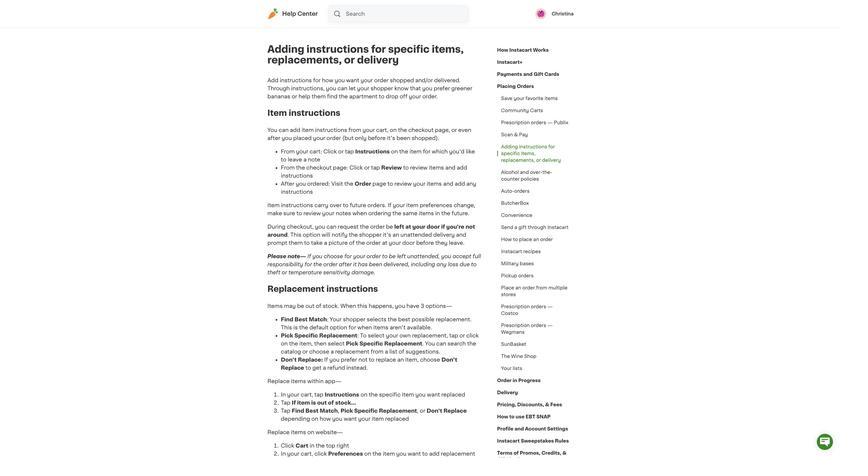 Task type: vqa. For each thing, say whether or not it's contained in the screenshot.
Prescription orders — Costco —
yes



Task type: locate. For each thing, give the bounding box(es) containing it.
not
[[466, 224, 475, 229], [359, 357, 368, 362]]

in down the replace items within app—
[[281, 392, 286, 397]]

2 from from the top
[[281, 165, 295, 170]]

click inside : to select your own replacement, tap or click on the item, then select
[[466, 333, 479, 338]]

you'd
[[449, 149, 465, 154]]

. down checkout,
[[288, 232, 289, 237]]

the inside . you can search the catalog or choose a replacement from a list of suggestions.
[[467, 341, 476, 346]]

replace
[[376, 357, 396, 362]]

future.
[[452, 211, 469, 216]]

from for from your cart: click or tap
[[281, 149, 295, 154]]

option inside : your shopper selects the best possible replacement. this is the default option for when items aren't available.
[[330, 325, 347, 330]]

door left if
[[427, 224, 440, 229]]

not up "instead."
[[359, 357, 368, 362]]

happens,
[[369, 303, 394, 309]]

gift inside terms of promos, credits, & gift cards
[[497, 457, 507, 458]]

items up preferences
[[427, 181, 442, 186]]

terms of promos, credits, & gift cards
[[497, 451, 567, 458]]

selects
[[367, 317, 387, 322]]

instructions inside you can add item instructions from your cart, on the checkout page, or even after you placed your order (but only before it's been shopped).
[[315, 127, 347, 133]]

the up temperature
[[313, 262, 322, 267]]

sunbasket
[[501, 342, 526, 347]]

how for how to place an order
[[501, 237, 512, 242]]

1 vertical spatial from
[[536, 285, 547, 290]]

replacement inside in your cart, tap instructions on the specific item you want replaced tap if item is out of stock... tap find best match , pick specific replacement , or don't replace depending on how you want your item replaced
[[379, 408, 417, 413]]

1 prescription from the top
[[501, 120, 530, 125]]

replace inside in your cart, tap instructions on the specific item you want replaced tap if item is out of stock... tap find best match , pick specific replacement , or don't replace depending on how you want your item replaced
[[444, 408, 467, 413]]

or inside in your cart, tap instructions on the specific item you want replaced tap if item is out of stock... tap find best match , pick specific replacement , or don't replace depending on how you want your item replaced
[[420, 408, 425, 413]]

1 vertical spatial click
[[350, 165, 363, 170]]

0 vertical spatial left
[[395, 224, 404, 229]]

how up find
[[322, 78, 333, 83]]

0 vertical spatial select
[[368, 333, 385, 338]]

1 in from the top
[[281, 392, 286, 397]]

—
[[548, 120, 553, 125], [548, 304, 553, 309], [548, 323, 553, 328]]

from up replace
[[371, 349, 384, 354]]

pick up don't replace: if you prefer not to replace an item, choose
[[346, 341, 358, 346]]

around
[[268, 232, 288, 237]]

delivery down if
[[433, 232, 455, 237]]

of inside . you can search the catalog or choose a replacement from a list of suggestions.
[[399, 349, 404, 354]]

a down will
[[324, 240, 327, 245]]

1 vertical spatial order
[[497, 378, 512, 383]]

replacement inside . you can search the catalog or choose a replacement from a list of suggestions.
[[335, 349, 370, 354]]

. up suggestions.
[[422, 341, 424, 346]]

for inside : your shopper selects the best possible replacement. this is the default option for when items aren't available.
[[349, 325, 356, 330]]

1 don't from the left
[[281, 357, 297, 362]]

. for this
[[288, 232, 289, 237]]

2 prescription from the top
[[501, 304, 530, 309]]

be
[[386, 224, 393, 229], [389, 254, 396, 259], [297, 303, 304, 309]]

2 vertical spatial review
[[304, 211, 321, 216]]

replace inside don't replace
[[281, 365, 304, 370]]

1 vertical spatial it's
[[383, 232, 391, 237]]

during checkout, you can request the order be
[[268, 224, 395, 229]]

& left pay
[[514, 132, 518, 137]]

1 horizontal spatial before
[[416, 240, 434, 245]]

instacart sweepstakes rules link
[[497, 435, 569, 447]]

1 vertical spatial —
[[548, 304, 553, 309]]

3 prescription from the top
[[501, 323, 530, 328]]

items, down pay
[[521, 151, 536, 156]]

1 horizontal spatial been
[[397, 135, 410, 141]]

3 — from the top
[[548, 323, 553, 328]]

place an order from multiple stores
[[501, 285, 568, 297]]

profile and account settings
[[497, 427, 568, 431]]

1 horizontal spatial door
[[427, 224, 440, 229]]

0 vertical spatial not
[[466, 224, 475, 229]]

1 vertical spatial option
[[330, 325, 347, 330]]

item,
[[299, 341, 313, 346], [405, 357, 419, 362]]

temperature
[[289, 270, 322, 275]]

preferences
[[328, 451, 363, 456]]

can inside . you can search the catalog or choose a replacement from a list of suggestions.
[[436, 341, 446, 346]]

from inside you can add item instructions from your cart, on the checkout page, or even after you placed your order (but only before it's been shopped).
[[349, 127, 361, 133]]

for inside for which you'd like to leave a note
[[423, 149, 431, 154]]

0 vertical spatial you
[[268, 127, 277, 133]]

0 vertical spatial item,
[[299, 341, 313, 346]]

prompt
[[268, 240, 287, 245]]

items left within
[[291, 378, 306, 384]]

specific
[[295, 333, 318, 338], [360, 341, 383, 346], [354, 408, 378, 413]]

1 vertical spatial how
[[320, 416, 331, 421]]

. inside . you can search the catalog or choose a replacement from a list of suggestions.
[[422, 341, 424, 346]]

0 vertical spatial :
[[327, 317, 328, 322]]

replacements,
[[268, 55, 342, 65], [501, 158, 535, 163]]

favorite
[[526, 96, 544, 101]]

0 vertical spatial before
[[368, 135, 386, 141]]

0 vertical spatial how
[[497, 48, 508, 52]]

1 vertical spatial review
[[395, 181, 412, 186]]

in
[[435, 211, 440, 216], [513, 378, 517, 383], [310, 443, 315, 448]]

the-
[[543, 170, 553, 175]]

1 vertical spatial at
[[382, 240, 388, 245]]

if
[[388, 202, 392, 208], [307, 254, 311, 259], [324, 357, 328, 362], [292, 400, 296, 405]]

find down may
[[281, 317, 293, 322]]

when up to
[[358, 325, 372, 330]]

orders inside 'prescription orders — publix' 'link'
[[531, 120, 546, 125]]

this
[[290, 232, 302, 237], [281, 325, 292, 330]]

your inside . this option will notify the shopper it's an unattended delivery and prompt them to take a picture of the order at your door before they leave.
[[389, 240, 401, 245]]

0 vertical spatial from
[[349, 127, 361, 133]]

order.
[[423, 94, 438, 99]]

gift down terms
[[497, 457, 507, 458]]

1 horizontal spatial from
[[371, 349, 384, 354]]

your inside : to select your own replacement, tap or click on the item, then select
[[386, 333, 398, 338]]

prescription up "wegmans"
[[501, 323, 530, 328]]

auto-orders
[[501, 189, 530, 193]]

1 vertical spatial gift
[[497, 457, 507, 458]]

door inside . this option will notify the shopper it's an unattended delivery and prompt them to take a picture of the order at your door before they leave.
[[402, 240, 415, 245]]

help
[[299, 94, 310, 99]]

tap down '(but'
[[345, 149, 354, 154]]

from
[[349, 127, 361, 133], [536, 285, 547, 290], [371, 349, 384, 354]]

and up 'leave.'
[[456, 232, 466, 237]]

bases
[[520, 261, 534, 266]]

1 horizontal spatial select
[[368, 333, 385, 338]]

& down rules
[[563, 451, 567, 455]]

any inside the 'page to review your items and add any instructions'
[[467, 181, 476, 186]]

instructions up stock... at left bottom
[[325, 392, 359, 397]]

the right preferences
[[373, 451, 382, 456]]

an inside . this option will notify the shopper it's an unattended delivery and prompt them to take a picture of the order at your door before they leave.
[[393, 232, 399, 237]]

tap inside : to select your own replacement, tap or click on the item, then select
[[449, 333, 458, 338]]

payments and gift cards link
[[497, 68, 559, 80]]

1 vertical spatial in
[[513, 378, 517, 383]]

stock...
[[335, 400, 356, 405]]

1 horizontal spatial replacements,
[[501, 158, 535, 163]]

of right terms
[[514, 451, 519, 455]]

1 horizontal spatial you
[[425, 341, 435, 346]]

2 vertical spatial specific
[[379, 392, 401, 397]]

tap inside in your cart, tap instructions on the specific item you want replaced tap if item is out of stock... tap find best match , pick specific replacement , or don't replace depending on how you want your item replaced
[[315, 392, 323, 397]]

choose down "then"
[[309, 349, 329, 354]]

scan
[[501, 132, 513, 137]]

1 vertical spatial checkout
[[306, 165, 332, 170]]

0 vertical spatial them
[[312, 94, 326, 99]]

before right only
[[368, 135, 386, 141]]

tap down within
[[315, 392, 323, 397]]

on
[[390, 127, 397, 133], [391, 149, 398, 154], [281, 341, 288, 346], [361, 392, 368, 397], [311, 416, 318, 421], [308, 429, 314, 435], [364, 451, 371, 456]]

0 horizontal spatial any
[[437, 262, 447, 267]]

option right default
[[330, 325, 347, 330]]

of inside in your cart, tap instructions on the specific item you want replaced tap if item is out of stock... tap find best match , pick specific replacement , or don't replace depending on how you want your item replaced
[[328, 400, 334, 405]]

prefer
[[434, 86, 450, 91], [341, 357, 357, 362]]

0 vertical spatial is
[[293, 325, 298, 330]]

select down : your shopper selects the best possible replacement. this is the default option for when items aren't available. in the bottom of the page
[[368, 333, 385, 338]]

0 horizontal spatial select
[[328, 341, 345, 346]]

click down click cart in the top right
[[315, 451, 327, 456]]

how for how instacart works
[[497, 48, 508, 52]]

: for find best match
[[327, 317, 328, 322]]

butcherbox link
[[497, 197, 533, 209]]

don't down catalog
[[281, 357, 297, 362]]

is down within
[[311, 400, 316, 405]]

1 vertical spatial best
[[306, 408, 319, 413]]

0 vertical spatial cards
[[545, 72, 559, 77]]

0 horizontal spatial item,
[[299, 341, 313, 346]]

items, up delivered.
[[432, 44, 464, 54]]

not right you're
[[466, 224, 475, 229]]

prescription inside prescription orders — costco
[[501, 304, 530, 309]]

the inside in your cart, tap instructions on the specific item you want replaced tap if item is out of stock... tap find best match , pick specific replacement , or don't replace depending on how you want your item replaced
[[369, 392, 378, 397]]

delivered.
[[434, 78, 461, 83]]

if up 'depending'
[[292, 400, 296, 405]]

prescription inside the "prescription orders — wegmans"
[[501, 323, 530, 328]]

it's up on the item
[[387, 135, 395, 141]]

0 horizontal spatial option
[[303, 232, 320, 237]]

the down request
[[349, 232, 358, 237]]

orders for auto-orders
[[515, 189, 530, 193]]

counter
[[501, 177, 520, 181]]

2 don't from the left
[[442, 357, 457, 362]]

2 item from the top
[[268, 202, 280, 208]]

place
[[519, 237, 532, 242]]

2 horizontal spatial delivery
[[542, 158, 561, 163]]

or down responsibility
[[282, 270, 287, 275]]

checkout,
[[287, 224, 314, 229]]

order up drop
[[374, 78, 389, 83]]

options—
[[426, 303, 452, 309]]

prescription down community
[[501, 120, 530, 125]]

can down the replacement,
[[436, 341, 446, 346]]

0 vertical spatial been
[[397, 135, 410, 141]]

1 vertical spatial replacement
[[441, 451, 475, 456]]

it's down to review your notes when ordering the same items in the future.
[[383, 232, 391, 237]]

in for in your cart, click
[[281, 451, 286, 456]]

2 in from the top
[[281, 451, 286, 456]]

shopper down items may be out of stock. when this happens, you have 3 options—
[[343, 317, 366, 322]]

1 from from the top
[[281, 149, 295, 154]]

shop
[[524, 354, 537, 359]]

change,
[[454, 202, 475, 208]]

shopped).
[[412, 135, 439, 141]]

1 , from the left
[[338, 408, 339, 413]]

0 vertical spatial specific
[[295, 333, 318, 338]]

of inside terms of promos, credits, & gift cards
[[514, 451, 519, 455]]

pick inside in your cart, tap instructions on the specific item you want replaced tap if item is out of stock... tap find best match , pick specific replacement , or don't replace depending on how you want your item replaced
[[341, 408, 353, 413]]

this down find best match
[[281, 325, 292, 330]]

and up the policies
[[520, 170, 529, 175]]

cart, down the replace items within app—
[[301, 392, 313, 397]]

save your favorite items
[[501, 96, 558, 101]]

delivery up the-
[[542, 158, 561, 163]]

instacart down profile
[[497, 439, 520, 443]]

a
[[304, 157, 307, 162], [515, 225, 517, 230], [324, 240, 327, 245], [331, 349, 334, 354], [385, 349, 388, 354], [323, 365, 326, 370]]

. inside . this option will notify the shopper it's an unattended delivery and prompt them to take a picture of the order at your door before they leave.
[[288, 232, 289, 237]]

profile and account settings link
[[497, 423, 568, 435]]

0 vertical spatial any
[[467, 181, 476, 186]]

instacart recipes
[[501, 249, 541, 254]]

place an order from multiple stores link
[[497, 282, 574, 301]]

cart, for preferences
[[301, 451, 313, 456]]

1 vertical spatial items,
[[521, 151, 536, 156]]

how instacart works
[[497, 48, 549, 52]]

best up 'depending'
[[306, 408, 319, 413]]

0 vertical spatial option
[[303, 232, 320, 237]]

0 horizontal spatial out
[[306, 303, 315, 309]]

0 horizontal spatial your
[[330, 317, 342, 322]]

instacart image
[[268, 8, 278, 19]]

out inside in your cart, tap instructions on the specific item you want replaced tap if item is out of stock... tap find best match , pick specific replacement , or don't replace depending on how you want your item replaced
[[317, 400, 327, 405]]

. you can search the catalog or choose a replacement from a list of suggestions.
[[281, 341, 476, 354]]

0 vertical spatial click
[[466, 333, 479, 338]]

pricing, discounts, & fees link
[[497, 399, 562, 411]]

order
[[374, 78, 389, 83], [327, 135, 341, 141], [370, 224, 385, 229], [540, 237, 553, 242], [366, 240, 381, 245], [367, 254, 381, 259], [323, 262, 338, 267], [523, 285, 535, 290]]

review inside to review items and add instructions
[[410, 165, 428, 170]]

how instacart works link
[[497, 44, 549, 56]]

request
[[338, 224, 359, 229]]

0 horizontal spatial adding
[[268, 44, 304, 54]]

: inside : your shopper selects the best possible replacement. this is the default option for when items aren't available.
[[327, 317, 328, 322]]

any up change,
[[467, 181, 476, 186]]

a left gift
[[515, 225, 517, 230]]

prescription for prescription orders — wegmans
[[501, 323, 530, 328]]

0 vertical spatial click
[[324, 149, 337, 154]]

— inside the "prescription orders — wegmans"
[[548, 323, 553, 328]]

and inside the 'page to review your items and add any instructions'
[[443, 181, 453, 186]]

cart,
[[376, 127, 389, 133], [301, 392, 313, 397], [301, 451, 313, 456]]

or down '(but'
[[338, 149, 344, 154]]

pick specific replacement down default
[[281, 333, 357, 338]]

placing
[[497, 84, 516, 89]]

depending
[[281, 416, 310, 421]]

can down item instructions on the left top of the page
[[279, 127, 289, 133]]

or
[[344, 55, 355, 65], [292, 94, 297, 99], [452, 127, 457, 133], [338, 149, 344, 154], [536, 158, 541, 163], [364, 165, 370, 170], [282, 270, 287, 275], [460, 333, 465, 338], [302, 349, 308, 354], [420, 408, 425, 413]]

discounts,
[[517, 402, 544, 407]]

butcherbox
[[501, 201, 529, 206]]

checkout inside you can add item instructions from your cart, on the checkout page, or even after you placed your order (but only before it's been shopped).
[[408, 127, 434, 133]]

find inside in your cart, tap instructions on the specific item you want replaced tap if item is out of stock... tap find best match , pick specific replacement , or don't replace depending on how you want your item replaced
[[292, 408, 304, 413]]

the up review
[[399, 149, 408, 154]]

1 horizontal spatial replaced
[[442, 392, 465, 397]]

2 vertical spatial how
[[497, 414, 508, 419]]

review for when
[[304, 211, 321, 216]]

item instructions carry over to future orders. if your item preferences change, make sure
[[268, 202, 475, 216]]

1 horizontal spatial option
[[330, 325, 347, 330]]

if
[[441, 224, 445, 229]]

instructions
[[355, 149, 390, 154], [325, 392, 359, 397]]

this inside . this option will notify the shopper it's an unattended delivery and prompt them to take a picture of the order at your door before they leave.
[[290, 232, 302, 237]]

replace items on website—
[[268, 429, 343, 435]]

order down pickup orders
[[523, 285, 535, 290]]

0 vertical spatial delivery
[[357, 55, 399, 65]]

item inside you can add item instructions from your cart, on the checkout page, or even after you placed your order (but only before it's been shopped).
[[302, 127, 314, 133]]

0 horizontal spatial after
[[268, 135, 280, 141]]

1 item from the top
[[268, 109, 287, 117]]

specific down stock... at left bottom
[[354, 408, 378, 413]]

specific inside in your cart, tap instructions on the specific item you want replaced tap if item is out of stock... tap find best match , pick specific replacement , or don't replace depending on how you want your item replaced
[[354, 408, 378, 413]]

— down multiple
[[548, 304, 553, 309]]

0 horizontal spatial at
[[382, 240, 388, 245]]

0 horizontal spatial items,
[[432, 44, 464, 54]]

0 vertical spatial &
[[514, 132, 518, 137]]

from left multiple
[[536, 285, 547, 290]]

, down stock... at left bottom
[[338, 408, 339, 413]]

1 horizontal spatial at
[[406, 224, 411, 229]]

how
[[322, 78, 333, 83], [320, 416, 331, 421]]

0 vertical spatial order
[[355, 181, 371, 186]]

the inside if you choose for your order to be left unattended, you accept full responsibility for the order after it has been delivered, including any loss due to theft or temperature sensitivity damage.
[[313, 262, 322, 267]]

have
[[407, 303, 419, 309]]

any left loss on the right
[[437, 262, 447, 267]]

0 horizontal spatial ,
[[338, 408, 339, 413]]

can inside 'add instructions for how you want your order shopped and/or delivered. through instructions, you can let your shopper know that you prefer greener bananas or help them find the apartment to drop off your order.'
[[338, 86, 348, 91]]

order
[[355, 181, 371, 186], [497, 378, 512, 383]]

1 horizontal spatial gift
[[534, 72, 543, 77]]

review down review
[[395, 181, 412, 186]]

orders inside auto-orders link
[[515, 189, 530, 193]]

1 vertical spatial cart,
[[301, 392, 313, 397]]

your left lists
[[501, 366, 512, 371]]

for inside 'add instructions for how you want your order shopped and/or delivered. through instructions, you can let your shopper know that you prefer greener bananas or help them find the apartment to drop off your order.'
[[313, 78, 321, 83]]

: left to
[[357, 333, 359, 338]]

from up only
[[349, 127, 361, 133]]

been
[[397, 135, 410, 141], [369, 262, 382, 267]]

on inside on the item you want to add replacement
[[364, 451, 371, 456]]

how inside 'add instructions for how you want your order shopped and/or delivered. through instructions, you can let your shopper know that you prefer greener bananas or help them find the apartment to drop off your order.'
[[322, 78, 333, 83]]

1 vertical spatial instructions
[[325, 392, 359, 397]]

prefer up "instead."
[[341, 357, 357, 362]]

apartment
[[349, 94, 378, 99]]

them inside 'add instructions for how you want your order shopped and/or delivered. through instructions, you can let your shopper know that you prefer greener bananas or help them find the apartment to drop off your order.'
[[312, 94, 326, 99]]

0 vertical spatial from
[[281, 149, 295, 154]]

orders
[[517, 84, 534, 89]]

through
[[528, 225, 546, 230]]

including
[[411, 262, 435, 267]]

can up will
[[327, 224, 337, 229]]

to inside to review items and add instructions
[[403, 165, 409, 170]]

orders inside the "prescription orders — wegmans"
[[531, 323, 546, 328]]

& left fees
[[545, 402, 549, 407]]

that
[[410, 86, 421, 91]]

1 vertical spatial shopper
[[359, 232, 382, 237]]

choose down picture
[[324, 254, 343, 259]]

a inside . this option will notify the shopper it's an unattended delivery and prompt them to take a picture of the order at your door before they leave.
[[324, 240, 327, 245]]

how
[[497, 48, 508, 52], [501, 237, 512, 242], [497, 414, 508, 419]]

1 horizontal spatial prefer
[[434, 86, 450, 91]]

2 vertical spatial pick
[[341, 408, 353, 413]]

1 vertical spatial any
[[437, 262, 447, 267]]

:
[[327, 317, 328, 322], [357, 333, 359, 338]]

click right cart:
[[324, 149, 337, 154]]

ordering
[[368, 211, 391, 216]]

1 horizontal spatial checkout
[[408, 127, 434, 133]]

1 vertical spatial you
[[425, 341, 435, 346]]

0 horizontal spatial replaced
[[385, 416, 409, 421]]

1 vertical spatial in
[[281, 451, 286, 456]]

item up make
[[268, 202, 280, 208]]

future
[[350, 202, 366, 208]]

. for you
[[422, 341, 424, 346]]

1 vertical spatial tap
[[281, 408, 291, 413]]

2 vertical spatial click
[[281, 443, 294, 448]]

picture
[[329, 240, 348, 245]]

before inside you can add item instructions from your cart, on the checkout page, or even after you placed your order (but only before it's been shopped).
[[368, 135, 386, 141]]

2 vertical spatial in
[[310, 443, 315, 448]]

be right may
[[297, 303, 304, 309]]

best down may
[[295, 317, 308, 322]]

item for item instructions
[[268, 109, 287, 117]]

cards down terms
[[508, 457, 523, 458]]

specific inside in your cart, tap instructions on the specific item you want replaced tap if item is out of stock... tap find best match , pick specific replacement , or don't replace depending on how you want your item replaced
[[379, 392, 401, 397]]

2 — from the top
[[548, 304, 553, 309]]

instructions inside to review items and add instructions
[[281, 173, 313, 178]]

how up instacart+
[[497, 48, 508, 52]]

prefer inside 'add instructions for how you want your order shopped and/or delivered. through instructions, you can let your shopper know that you prefer greener bananas or help them find the apartment to drop off your order.'
[[434, 86, 450, 91]]

0 vertical spatial item
[[268, 109, 287, 117]]

1 vertical spatial prefer
[[341, 357, 357, 362]]

on inside you can add item instructions from your cart, on the checkout page, or even after you placed your order (but only before it's been shopped).
[[390, 127, 397, 133]]

of right list
[[399, 349, 404, 354]]

1 vertical spatial before
[[416, 240, 434, 245]]

be up the delivered,
[[389, 254, 396, 259]]

item, inside : to select your own replacement, tap or click on the item, then select
[[299, 341, 313, 346]]

1 horizontal spatial any
[[467, 181, 476, 186]]

option inside . this option will notify the shopper it's an unattended delivery and prompt them to take a picture of the order at your door before they leave.
[[303, 232, 320, 237]]

replacement inside on the item you want to add replacement
[[441, 451, 475, 456]]

orders down carts
[[531, 120, 546, 125]]

in for in your cart, tap
[[281, 392, 286, 397]]

from for from the checkout page: click or tap review
[[281, 165, 295, 170]]

item, down suggestions.
[[405, 357, 419, 362]]

be inside if you choose for your order to be left unattended, you accept full responsibility for the order after it has been delivered, including any loss due to theft or temperature sensitivity damage.
[[389, 254, 396, 259]]

items,
[[432, 44, 464, 54], [521, 151, 536, 156]]

if up to get a refund instead.
[[324, 357, 328, 362]]

search
[[448, 341, 466, 346]]

order for order in progress
[[497, 378, 512, 383]]

carts
[[530, 108, 543, 113]]

instructions
[[307, 44, 369, 54], [280, 78, 312, 83], [289, 109, 340, 117], [315, 127, 347, 133], [519, 144, 547, 149], [281, 173, 313, 178], [281, 189, 313, 194], [281, 202, 313, 208], [327, 285, 378, 293]]

to inside the 'page to review your items and add any instructions'
[[388, 181, 393, 186]]

orders down prescription orders — costco link
[[531, 323, 546, 328]]

select
[[368, 333, 385, 338], [328, 341, 345, 346]]

instacart sweepstakes rules
[[497, 439, 569, 443]]

instacart recipes link
[[497, 246, 545, 258]]

you inside you can add item instructions from your cart, on the checkout page, or even after you placed your order (but only before it's been shopped).
[[282, 135, 292, 141]]

prefer down delivered.
[[434, 86, 450, 91]]

notify
[[332, 232, 348, 237]]

the inside 'add instructions for how you want your order shopped and/or delivered. through instructions, you can let your shopper know that you prefer greener bananas or help them find the apartment to drop off your order.'
[[339, 94, 348, 99]]

1 vertical spatial prescription
[[501, 304, 530, 309]]

: for pick specific replacement
[[357, 333, 359, 338]]

2 vertical spatial prescription
[[501, 323, 530, 328]]

review down carry
[[304, 211, 321, 216]]

your down stock.
[[330, 317, 342, 322]]

the right search
[[467, 341, 476, 346]]

1 — from the top
[[548, 120, 553, 125]]

— for prescription orders — costco
[[548, 304, 553, 309]]

1 vertical spatial been
[[369, 262, 382, 267]]

0 horizontal spatial &
[[514, 132, 518, 137]]

specific down to
[[360, 341, 383, 346]]

0 horizontal spatial order
[[355, 181, 371, 186]]

may
[[284, 303, 296, 309]]

— left publix
[[548, 120, 553, 125]]

pick specific replacement
[[281, 333, 357, 338], [346, 341, 422, 346]]

(but
[[342, 135, 354, 141]]

item instructions
[[268, 109, 340, 117]]

from the checkout page: click or tap review
[[281, 165, 402, 170]]

2 vertical spatial specific
[[354, 408, 378, 413]]

1 horizontal spatial after
[[339, 262, 352, 267]]

0 vertical spatial prefer
[[434, 86, 450, 91]]

add inside to review items and add instructions
[[457, 165, 467, 170]]

orders down bases
[[519, 273, 534, 278]]

0 vertical spatial how
[[322, 78, 333, 83]]

items inside : your shopper selects the best possible replacement. this is the default option for when items aren't available.
[[373, 325, 389, 330]]



Task type: describe. For each thing, give the bounding box(es) containing it.
— for prescription orders — publix
[[548, 120, 553, 125]]

order for order
[[355, 181, 371, 186]]

items inside the 'page to review your items and add any instructions'
[[427, 181, 442, 186]]

to inside for which you'd like to leave a note
[[281, 157, 287, 162]]

1 vertical spatial replacements,
[[501, 158, 535, 163]]

them inside . this option will notify the shopper it's an unattended delivery and prompt them to take a picture of the order at your door before they leave.
[[289, 240, 303, 245]]

community carts link
[[497, 104, 547, 117]]

: your shopper selects the best possible replacement. this is the default option for when items aren't available.
[[281, 317, 472, 330]]

instructions inside item instructions carry over to future orders. if your item preferences change, make sure
[[281, 202, 313, 208]]

orders for prescription orders — costco
[[531, 304, 546, 309]]

get
[[313, 365, 322, 370]]

user avatar image
[[536, 8, 546, 19]]

you can add item instructions from your cart, on the checkout page, or even after you placed your order (but only before it's been shopped).
[[268, 127, 471, 141]]

will
[[322, 232, 330, 237]]

0 vertical spatial when
[[353, 211, 367, 216]]

an inside the place an order from multiple stores
[[516, 285, 521, 290]]

prescription orders — publix
[[501, 120, 569, 125]]

or inside you can add item instructions from your cart, on the checkout page, or even after you placed your order (but only before it's been shopped).
[[452, 127, 457, 133]]

review for add
[[410, 165, 428, 170]]

0 horizontal spatial not
[[359, 357, 368, 362]]

on up replace items on website— on the bottom left of the page
[[311, 416, 318, 421]]

how to place an order link
[[497, 233, 557, 246]]

be for order
[[386, 224, 393, 229]]

on inside : to select your own replacement, tap or click on the item, then select
[[281, 341, 288, 346]]

after inside if you choose for your order to be left unattended, you accept full responsibility for the order after it has been delivered, including any loss due to theft or temperature sensitivity damage.
[[339, 262, 352, 267]]

auto-
[[501, 189, 515, 193]]

when
[[341, 303, 356, 309]]

instacart+
[[497, 60, 523, 64]]

cart, for instructions
[[301, 392, 313, 397]]

through
[[268, 86, 290, 91]]

cart, inside you can add item instructions from your cart, on the checkout page, or even after you placed your order (but only before it's been shopped).
[[376, 127, 389, 133]]

website—
[[316, 429, 343, 435]]

a up to get a refund instead.
[[331, 349, 334, 354]]

replacement,
[[412, 333, 448, 338]]

an right replace
[[398, 357, 404, 362]]

a left list
[[385, 349, 388, 354]]

0 vertical spatial match
[[309, 317, 327, 322]]

1 horizontal spatial item,
[[405, 357, 419, 362]]

the up aren't
[[388, 317, 397, 322]]

this inside : your shopper selects the best possible replacement. this is the default option for when items aren't available.
[[281, 325, 292, 330]]

replace:
[[298, 357, 323, 362]]

or up let
[[344, 55, 355, 65]]

military bases link
[[497, 258, 538, 270]]

delivery link
[[497, 387, 518, 399]]

they
[[435, 240, 448, 245]]

it's inside . this option will notify the shopper it's an unattended delivery and prompt them to take a picture of the order at your door before they leave.
[[383, 232, 391, 237]]

is inside in your cart, tap instructions on the specific item you want replaced tap if item is out of stock... tap find best match , pick specific replacement , or don't replace depending on how you want your item replaced
[[311, 400, 316, 405]]

terms
[[497, 451, 513, 455]]

replacement.
[[436, 317, 472, 322]]

how to place an order
[[501, 237, 553, 242]]

items right favorite
[[545, 96, 558, 101]]

on the item
[[391, 149, 423, 154]]

off
[[400, 94, 408, 99]]

you inside on the item you want to add replacement
[[396, 451, 407, 456]]

after
[[281, 181, 294, 186]]

the down the left at your door if you're not around
[[356, 240, 365, 245]]

been inside if you choose for your order to be left unattended, you accept full responsibility for the order after it has been delivered, including any loss due to theft or temperature sensitivity damage.
[[369, 262, 382, 267]]

0 vertical spatial specific
[[388, 44, 430, 54]]

don't for don't replace
[[442, 357, 457, 362]]

0 horizontal spatial checkout
[[306, 165, 332, 170]]

order inside . this option will notify the shopper it's an unattended delivery and prompt them to take a picture of the order at your door before they leave.
[[366, 240, 381, 245]]

in inside the 'order in progress' link
[[513, 378, 517, 383]]

0 vertical spatial pick
[[281, 333, 293, 338]]

or inside if you choose for your order to be left unattended, you accept full responsibility for the order after it has been delivered, including any loss due to theft or temperature sensitivity damage.
[[282, 270, 287, 275]]

refund
[[327, 365, 345, 370]]

responsibility
[[268, 262, 303, 267]]

orders for pickup orders
[[519, 273, 534, 278]]

then
[[314, 341, 327, 346]]

items inside to review items and add instructions
[[429, 165, 444, 170]]

page to review your items and add any instructions
[[281, 181, 476, 194]]

send
[[501, 225, 513, 230]]

click cart in the top right
[[281, 443, 349, 448]]

an right place on the right bottom of the page
[[533, 237, 539, 242]]

promos,
[[520, 451, 541, 455]]

progress
[[519, 378, 541, 383]]

the wine shop link
[[497, 350, 541, 362]]

want inside on the item you want to add replacement
[[408, 451, 421, 456]]

the right "visit"
[[344, 181, 353, 186]]

instacart up instacart+
[[510, 48, 532, 52]]

and down use at the right bottom of page
[[515, 427, 524, 431]]

— for prescription orders — wegmans
[[548, 323, 553, 328]]

& inside terms of promos, credits, & gift cards
[[563, 451, 567, 455]]

choose inside . you can search the catalog or choose a replacement from a list of suggestions.
[[309, 349, 329, 354]]

1 vertical spatial specific
[[501, 151, 520, 156]]

0 horizontal spatial click
[[281, 443, 294, 448]]

take
[[311, 240, 323, 245]]

2 tap from the top
[[281, 408, 291, 413]]

greener
[[452, 86, 473, 91]]

catalog
[[281, 349, 301, 354]]

credits,
[[542, 451, 562, 455]]

from inside the place an order from multiple stores
[[536, 285, 547, 290]]

instacart up military
[[501, 249, 522, 254]]

and inside alcohol and over-the- counter policies
[[520, 170, 529, 175]]

1 horizontal spatial click
[[324, 149, 337, 154]]

terms of promos, credits, & gift cards link
[[497, 447, 574, 458]]

military
[[501, 261, 519, 266]]

the left same
[[393, 211, 401, 216]]

and/or
[[415, 78, 433, 83]]

or down for which you'd like to leave a note
[[364, 165, 370, 170]]

0 horizontal spatial adding instructions for specific items, replacements, or delivery
[[268, 44, 464, 65]]

you're
[[447, 224, 465, 229]]

sensitivity
[[323, 270, 350, 275]]

item inside item instructions carry over to future orders. if your item preferences change, make sure
[[406, 202, 419, 208]]

don't for don't replace: if you prefer not to replace an item, choose
[[281, 357, 297, 362]]

convenience
[[501, 213, 533, 218]]

your lists link
[[497, 362, 527, 375]]

shopper inside . this option will notify the shopper it's an unattended delivery and prompt them to take a picture of the order at your door before they leave.
[[359, 232, 382, 237]]

0 horizontal spatial delivery
[[357, 55, 399, 65]]

a inside for which you'd like to leave a note
[[304, 157, 307, 162]]

2 vertical spatial be
[[297, 303, 304, 309]]

don't replace: if you prefer not to replace an item, choose
[[281, 357, 442, 362]]

add
[[268, 78, 278, 83]]

ordered:
[[307, 181, 330, 186]]

orders for prescription orders — publix
[[531, 120, 546, 125]]

top
[[326, 443, 335, 448]]

wine
[[511, 354, 523, 359]]

alcohol
[[501, 170, 519, 175]]

cards inside terms of promos, credits, & gift cards
[[508, 457, 523, 458]]

instructions inside the 'page to review your items and add any instructions'
[[281, 189, 313, 194]]

order up sensitivity
[[323, 262, 338, 267]]

add inside the 'page to review your items and add any instructions'
[[455, 181, 465, 186]]

prescription for prescription orders — costco
[[501, 304, 530, 309]]

orders.
[[368, 202, 386, 208]]

a right get
[[323, 365, 326, 370]]

when inside : your shopper selects the best possible replacement. this is the default option for when items aren't available.
[[358, 325, 372, 330]]

1 horizontal spatial adding
[[501, 144, 518, 149]]

prescription orders — costco link
[[497, 301, 574, 319]]

1 vertical spatial pick specific replacement
[[346, 341, 422, 346]]

the wine shop
[[501, 354, 537, 359]]

review
[[381, 165, 402, 170]]

prescription for prescription orders — publix
[[501, 120, 530, 125]]

your inside : your shopper selects the best possible replacement. this is the default option for when items aren't available.
[[330, 317, 342, 322]]

even
[[458, 127, 471, 133]]

item for item instructions carry over to future orders. if your item preferences change, make sure
[[268, 202, 280, 208]]

of left stock.
[[316, 303, 321, 309]]

items down preferences
[[419, 211, 434, 216]]

left inside the left at your door if you're not around
[[395, 224, 404, 229]]

and up orders
[[523, 72, 533, 77]]

instructions inside in your cart, tap instructions on the specific item you want replaced tap if item is out of stock... tap find best match , pick specific replacement , or don't replace depending on how you want your item replaced
[[325, 392, 359, 397]]

or up over-
[[536, 158, 541, 163]]

to inside . this option will notify the shopper it's an unattended delivery and prompt them to take a picture of the order at your door before they leave.
[[304, 240, 310, 245]]

been inside you can add item instructions from your cart, on the checkout page, or even after you placed your order (but only before it's been shopped).
[[397, 135, 410, 141]]

0 vertical spatial pick specific replacement
[[281, 333, 357, 338]]

0 vertical spatial gift
[[534, 72, 543, 77]]

works
[[533, 48, 549, 52]]

and inside . this option will notify the shopper it's an unattended delivery and prompt them to take a picture of the order at your door before they leave.
[[456, 232, 466, 237]]

you inside you can add item instructions from your cart, on the checkout page, or even after you placed your order (but only before it's been shopped).
[[268, 127, 277, 133]]

shopper inside : your shopper selects the best possible replacement. this is the default option for when items aren't available.
[[343, 317, 366, 322]]

0 vertical spatial items,
[[432, 44, 464, 54]]

tap down for which you'd like to leave a note
[[371, 165, 380, 170]]

the inside on the item you want to add replacement
[[373, 451, 382, 456]]

order inside the place an order from multiple stores
[[523, 285, 535, 290]]

if inside if you choose for your order to be left unattended, you accept full responsibility for the order after it has been delivered, including any loss due to theft or temperature sensitivity damage.
[[307, 254, 311, 259]]

list
[[390, 349, 397, 354]]

order down through
[[540, 237, 553, 242]]

order up has
[[367, 254, 381, 259]]

on up review
[[391, 149, 398, 154]]

0 horizontal spatial in
[[310, 443, 315, 448]]

order down ordering
[[370, 224, 385, 229]]

it's inside you can add item instructions from your cart, on the checkout page, or even after you placed your order (but only before it's been shopped).
[[387, 135, 395, 141]]

from your cart: click or tap
[[281, 149, 355, 154]]

1 horizontal spatial your
[[501, 366, 512, 371]]

be for to
[[389, 254, 396, 259]]

1 vertical spatial replaced
[[385, 416, 409, 421]]

pickup
[[501, 273, 517, 278]]

instructions inside 'add instructions for how you want your order shopped and/or delivered. through instructions, you can let your shopper know that you prefer greener bananas or help them find the apartment to drop off your order.'
[[280, 78, 312, 83]]

it
[[353, 262, 357, 267]]

in your cart, tap instructions on the specific item you want replaced tap if item is out of stock... tap find best match , pick specific replacement , or don't replace depending on how you want your item replaced
[[281, 392, 467, 421]]

1 vertical spatial adding instructions for specific items, replacements, or delivery
[[501, 144, 561, 163]]

alcohol and over-the- counter policies link
[[497, 166, 574, 185]]

items
[[268, 303, 283, 309]]

the up in your cart, click preferences
[[316, 443, 325, 448]]

1 tap from the top
[[281, 400, 291, 405]]

2 horizontal spatial click
[[350, 165, 363, 170]]

the down find best match
[[299, 325, 308, 330]]

at inside the left at your door if you're not around
[[406, 224, 411, 229]]

your inside the left at your door if you're not around
[[413, 224, 426, 229]]

adding instructions for specific items, replacements, or delivery link
[[497, 141, 574, 166]]

which
[[432, 149, 448, 154]]

recipes
[[524, 249, 541, 254]]

instacart+ link
[[497, 56, 523, 68]]

pricing,
[[497, 402, 516, 407]]

cart
[[296, 443, 308, 448]]

your inside the 'page to review your items and add any instructions'
[[413, 181, 426, 186]]

prescription orders — publix link
[[497, 117, 573, 129]]

0 horizontal spatial replacements,
[[268, 55, 342, 65]]

add inside on the item you want to add replacement
[[429, 451, 440, 456]]

Search search field
[[345, 6, 468, 22]]

in your cart, click preferences
[[281, 451, 363, 456]]

best inside in your cart, tap instructions on the specific item you want replaced tap if item is out of stock... tap find best match , pick specific replacement , or don't replace depending on how you want your item replaced
[[306, 408, 319, 413]]

not inside the left at your door if you're not around
[[466, 224, 475, 229]]

1 vertical spatial delivery
[[542, 158, 561, 163]]

0 vertical spatial best
[[295, 317, 308, 322]]

review inside the 'page to review your items and add any instructions'
[[395, 181, 412, 186]]

0 horizontal spatial prefer
[[341, 357, 357, 362]]

delivery inside . this option will notify the shopper it's an unattended delivery and prompt them to take a picture of the order at your door before they leave.
[[433, 232, 455, 237]]

if you choose for your order to be left unattended, you accept full responsibility for the order after it has been delivered, including any loss due to theft or temperature sensitivity damage.
[[268, 254, 481, 275]]

on up click cart in the top right
[[308, 429, 314, 435]]

on down "instead."
[[361, 392, 368, 397]]

please
[[268, 254, 286, 259]]

1 vertical spatial pick
[[346, 341, 358, 346]]

if inside item instructions carry over to future orders. if your item preferences change, make sure
[[388, 202, 392, 208]]

sweepstakes
[[521, 439, 554, 443]]

within
[[308, 378, 324, 384]]

2 , from the left
[[417, 408, 419, 413]]

0 vertical spatial find
[[281, 317, 293, 322]]

delivery
[[497, 390, 518, 395]]

delivered,
[[384, 262, 410, 267]]

has
[[358, 262, 368, 267]]

to inside on the item you want to add replacement
[[422, 451, 428, 456]]

the down preferences
[[442, 211, 450, 216]]

aren't
[[390, 325, 406, 330]]

1 horizontal spatial cards
[[545, 72, 559, 77]]

0 vertical spatial instructions
[[355, 149, 390, 154]]

after inside you can add item instructions from your cart, on the checkout page, or even after you placed your order (but only before it's been shopped).
[[268, 135, 280, 141]]

to inside item instructions carry over to future orders. if your item preferences change, make sure
[[343, 202, 349, 208]]

2 vertical spatial choose
[[420, 357, 440, 362]]

wegmans
[[501, 330, 525, 335]]

add inside you can add item instructions from your cart, on the checkout page, or even after you placed your order (but only before it's been shopped).
[[290, 127, 300, 133]]

or inside . you can search the catalog or choose a replacement from a list of suggestions.
[[302, 349, 308, 354]]

instacart right through
[[548, 225, 569, 230]]

0 vertical spatial replaced
[[442, 392, 465, 397]]

center
[[298, 11, 318, 16]]

prescription orders — wegmans
[[501, 323, 553, 335]]

how inside in your cart, tap instructions on the specific item you want replaced tap if item is out of stock... tap find best match , pick specific replacement , or don't replace depending on how you want your item replaced
[[320, 416, 331, 421]]

make
[[268, 211, 282, 216]]

the down leave
[[296, 165, 305, 170]]

0 horizontal spatial click
[[315, 451, 327, 456]]

let
[[349, 86, 356, 91]]

a inside send a gift through instacart link
[[515, 225, 517, 230]]

how for how to use ebt snap
[[497, 414, 508, 419]]

or inside : to select your own replacement, tap or click on the item, then select
[[460, 333, 465, 338]]

carry
[[315, 202, 329, 208]]

1 vertical spatial specific
[[360, 341, 383, 346]]

0 vertical spatial in
[[435, 211, 440, 216]]

your inside if you choose for your order to be left unattended, you accept full responsibility for the order after it has been delivered, including any loss due to theft or temperature sensitivity damage.
[[353, 254, 365, 259]]

1 vertical spatial select
[[328, 341, 345, 346]]

publix
[[554, 120, 569, 125]]

scan & pay link
[[497, 129, 532, 141]]

items down 'depending'
[[291, 429, 306, 435]]

want inside 'add instructions for how you want your order shopped and/or delivered. through instructions, you can let your shopper know that you prefer greener bananas or help them find the apartment to drop off your order.'
[[346, 78, 359, 83]]

leave
[[288, 157, 302, 162]]

is inside : your shopper selects the best possible replacement. this is the default option for when items aren't available.
[[293, 325, 298, 330]]

orders for prescription orders — wegmans
[[531, 323, 546, 328]]

you inside . you can search the catalog or choose a replacement from a list of suggestions.
[[425, 341, 435, 346]]

the up . this option will notify the shopper it's an unattended delivery and prompt them to take a picture of the order at your door before they leave.
[[360, 224, 369, 229]]

left inside if you choose for your order to be left unattended, you accept full responsibility for the order after it has been delivered, including any loss due to theft or temperature sensitivity damage.
[[397, 254, 406, 259]]



